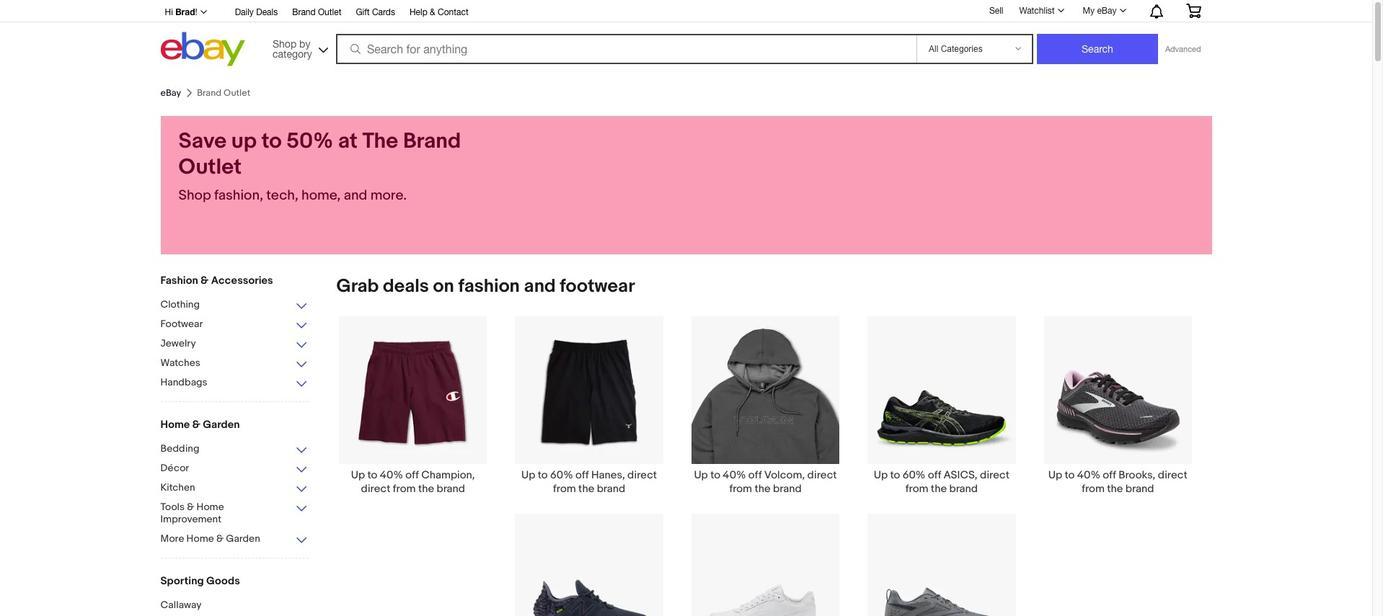 Task type: locate. For each thing, give the bounding box(es) containing it.
tech,
[[266, 188, 299, 204]]

up inside up to 40% off brooks, direct from the brand
[[1049, 469, 1063, 483]]

None submit
[[1038, 34, 1159, 64]]

60%
[[551, 469, 573, 483], [903, 469, 926, 483]]

& up "bedding"
[[192, 418, 201, 432]]

1 off from the left
[[406, 469, 419, 483]]

daily deals
[[235, 7, 278, 17]]

0 horizontal spatial shop
[[179, 188, 211, 204]]

and
[[344, 188, 368, 204], [524, 276, 556, 298]]

up to 40% off volcom, direct from the brand link
[[678, 316, 854, 497]]

5 up from the left
[[1049, 469, 1063, 483]]

4 the from the left
[[931, 483, 947, 497]]

help
[[410, 7, 428, 17]]

0 vertical spatial home
[[161, 418, 190, 432]]

40% for champion,
[[380, 469, 403, 483]]

1 horizontal spatial ebay
[[1098, 6, 1117, 16]]

40% left the brooks,
[[1078, 469, 1101, 483]]

ebay up save
[[161, 87, 181, 99]]

and left more.
[[344, 188, 368, 204]]

off inside up to 40% off brooks, direct from the brand
[[1103, 469, 1117, 483]]

outlet
[[318, 7, 342, 17], [179, 154, 242, 180]]

footwear
[[161, 318, 203, 330]]

direct for up to 60% off asics, direct from the brand
[[981, 469, 1010, 483]]

1 vertical spatial ebay
[[161, 87, 181, 99]]

the for volcom,
[[755, 483, 771, 497]]

ebay inside my ebay link
[[1098, 6, 1117, 16]]

brand for volcom,
[[774, 483, 802, 497]]

home up "bedding"
[[161, 418, 190, 432]]

shop left fashion,
[[179, 188, 211, 204]]

champion,
[[422, 469, 475, 483]]

deals
[[256, 7, 278, 17]]

the inside up to 60% off asics, direct from the brand
[[931, 483, 947, 497]]

up for up to 40% off volcom, direct from the brand
[[694, 469, 708, 483]]

brand
[[292, 7, 316, 17], [403, 128, 461, 154]]

1 horizontal spatial outlet
[[318, 7, 342, 17]]

0 horizontal spatial brand
[[292, 7, 316, 17]]

cards
[[372, 7, 395, 17]]

garden down tools & home improvement 'dropdown button' at the left
[[226, 533, 260, 545]]

1 40% from the left
[[380, 469, 403, 483]]

3 from from the left
[[730, 483, 753, 497]]

the for asics,
[[931, 483, 947, 497]]

direct inside up to 40% off volcom, direct from the brand
[[808, 469, 837, 483]]

home,
[[302, 188, 341, 204]]

grab deals on fashion and footwear
[[337, 276, 635, 298]]

1 up from the left
[[351, 469, 365, 483]]

brand inside up to 60% off hanes, direct from the brand
[[597, 483, 626, 497]]

my ebay
[[1083, 6, 1117, 16]]

from inside up to 40% off brooks, direct from the brand
[[1082, 483, 1105, 497]]

sporting goods
[[161, 575, 240, 589]]

5 from from the left
[[1082, 483, 1105, 497]]

& for contact
[[430, 7, 436, 17]]

off inside up to 60% off asics, direct from the brand
[[928, 469, 942, 483]]

40% inside up to 40% off champion, direct from the brand
[[380, 469, 403, 483]]

2 from from the left
[[553, 483, 576, 497]]

0 vertical spatial outlet
[[318, 7, 342, 17]]

gift cards link
[[356, 5, 395, 21]]

up inside up to 60% off hanes, direct from the brand
[[522, 469, 536, 483]]

help & contact
[[410, 7, 469, 17]]

the for brooks,
[[1108, 483, 1124, 497]]

2 up from the left
[[522, 469, 536, 483]]

garden inside the bedding décor kitchen tools & home improvement more home & garden
[[226, 533, 260, 545]]

1 the from the left
[[418, 483, 434, 497]]

1 vertical spatial brand
[[403, 128, 461, 154]]

by
[[299, 38, 311, 49]]

to for up to 40% off brooks, direct from the brand
[[1065, 469, 1075, 483]]

from inside up to 40% off volcom, direct from the brand
[[730, 483, 753, 497]]

1 horizontal spatial and
[[524, 276, 556, 298]]

shop inside shop by category
[[273, 38, 297, 49]]

watches button
[[161, 357, 308, 371]]

40% left champion,
[[380, 469, 403, 483]]

none submit inside the shop by category banner
[[1038, 34, 1159, 64]]

home
[[161, 418, 190, 432], [197, 501, 224, 514], [187, 533, 214, 545]]

contact
[[438, 7, 469, 17]]

60% left the 'asics,' on the right bottom of page
[[903, 469, 926, 483]]

0 vertical spatial brand
[[292, 7, 316, 17]]

0 horizontal spatial 40%
[[380, 469, 403, 483]]

1 horizontal spatial brand
[[403, 128, 461, 154]]

daily deals link
[[235, 5, 278, 21]]

brand inside up to 40% off champion, direct from the brand
[[437, 483, 465, 497]]

0 vertical spatial and
[[344, 188, 368, 204]]

2 vertical spatial home
[[187, 533, 214, 545]]

1 brand from the left
[[437, 483, 465, 497]]

up to 40% off champion, direct from the brand link
[[325, 316, 501, 497]]

60% for asics,
[[903, 469, 926, 483]]

jewelry
[[161, 338, 196, 350]]

0 horizontal spatial outlet
[[179, 154, 242, 180]]

brand up by
[[292, 7, 316, 17]]

up inside up to 40% off champion, direct from the brand
[[351, 469, 365, 483]]

& right fashion
[[201, 274, 209, 288]]

to inside up to 60% off hanes, direct from the brand
[[538, 469, 548, 483]]

direct inside up to 60% off hanes, direct from the brand
[[628, 469, 657, 483]]

1 60% from the left
[[551, 469, 573, 483]]

to for up to 40% off champion, direct from the brand
[[368, 469, 378, 483]]

up inside up to 40% off volcom, direct from the brand
[[694, 469, 708, 483]]

décor
[[161, 463, 189, 475]]

direct inside up to 60% off asics, direct from the brand
[[981, 469, 1010, 483]]

2 brand from the left
[[597, 483, 626, 497]]

from
[[393, 483, 416, 497], [553, 483, 576, 497], [730, 483, 753, 497], [906, 483, 929, 497], [1082, 483, 1105, 497]]

ebay
[[1098, 6, 1117, 16], [161, 87, 181, 99]]

from left 'hanes,'
[[553, 483, 576, 497]]

the for hanes,
[[579, 483, 595, 497]]

up
[[351, 469, 365, 483], [522, 469, 536, 483], [694, 469, 708, 483], [874, 469, 888, 483], [1049, 469, 1063, 483]]

to for up to 60% off hanes, direct from the brand
[[538, 469, 548, 483]]

2 horizontal spatial 40%
[[1078, 469, 1101, 483]]

off inside up to 60% off hanes, direct from the brand
[[576, 469, 589, 483]]

up for up to 60% off asics, direct from the brand
[[874, 469, 888, 483]]

home down kitchen dropdown button
[[197, 501, 224, 514]]

&
[[430, 7, 436, 17], [201, 274, 209, 288], [192, 418, 201, 432], [187, 501, 194, 514], [216, 533, 224, 545]]

60% left 'hanes,'
[[551, 469, 573, 483]]

1 vertical spatial and
[[524, 276, 556, 298]]

up to 40% off brooks, direct from the brand link
[[1030, 316, 1207, 497]]

off left champion,
[[406, 469, 419, 483]]

1 from from the left
[[393, 483, 416, 497]]

up for up to 40% off champion, direct from the brand
[[351, 469, 365, 483]]

3 the from the left
[[755, 483, 771, 497]]

direct for up to 60% off hanes, direct from the brand
[[628, 469, 657, 483]]

to inside up to 60% off asics, direct from the brand
[[891, 469, 901, 483]]

to
[[262, 128, 282, 154], [368, 469, 378, 483], [538, 469, 548, 483], [711, 469, 721, 483], [891, 469, 901, 483], [1065, 469, 1075, 483]]

gift
[[356, 7, 370, 17]]

up for up to 60% off hanes, direct from the brand
[[522, 469, 536, 483]]

brand inside up to 40% off volcom, direct from the brand
[[774, 483, 802, 497]]

to inside up to 40% off brooks, direct from the brand
[[1065, 469, 1075, 483]]

home & garden
[[161, 418, 240, 432]]

4 off from the left
[[928, 469, 942, 483]]

0 vertical spatial shop
[[273, 38, 297, 49]]

outlet up fashion,
[[179, 154, 242, 180]]

direct
[[628, 469, 657, 483], [808, 469, 837, 483], [981, 469, 1010, 483], [1159, 469, 1188, 483], [361, 483, 391, 497]]

more
[[161, 533, 184, 545]]

off left the 'asics,' on the right bottom of page
[[928, 469, 942, 483]]

40%
[[380, 469, 403, 483], [723, 469, 746, 483], [1078, 469, 1101, 483]]

40% left the volcom,
[[723, 469, 746, 483]]

handbags
[[161, 377, 208, 389]]

to inside save up to 50% at the brand outlet shop fashion, tech, home, and more.
[[262, 128, 282, 154]]

direct inside up to 40% off brooks, direct from the brand
[[1159, 469, 1188, 483]]

footwear
[[560, 276, 635, 298]]

shop left by
[[273, 38, 297, 49]]

0 horizontal spatial ebay
[[161, 87, 181, 99]]

callaway link
[[161, 600, 308, 613]]

1 horizontal spatial shop
[[273, 38, 297, 49]]

up inside up to 60% off asics, direct from the brand
[[874, 469, 888, 483]]

and right fashion
[[524, 276, 556, 298]]

brand right the
[[403, 128, 461, 154]]

2 60% from the left
[[903, 469, 926, 483]]

2 40% from the left
[[723, 469, 746, 483]]

direct inside up to 40% off champion, direct from the brand
[[361, 483, 391, 497]]

fashion
[[459, 276, 520, 298]]

1 horizontal spatial 60%
[[903, 469, 926, 483]]

ebay right my
[[1098, 6, 1117, 16]]

the inside up to 40% off volcom, direct from the brand
[[755, 483, 771, 497]]

direct for up to 40% off champion, direct from the brand
[[361, 483, 391, 497]]

3 brand from the left
[[774, 483, 802, 497]]

handbags button
[[161, 377, 308, 390]]

& right the help
[[430, 7, 436, 17]]

the inside up to 40% off brooks, direct from the brand
[[1108, 483, 1124, 497]]

outlet left gift
[[318, 7, 342, 17]]

from left the volcom,
[[730, 483, 753, 497]]

1 vertical spatial home
[[197, 501, 224, 514]]

1 vertical spatial outlet
[[179, 154, 242, 180]]

shop by category banner
[[157, 0, 1213, 70]]

50%
[[287, 128, 333, 154]]

list
[[319, 316, 1213, 617]]

to inside up to 40% off champion, direct from the brand
[[368, 469, 378, 483]]

from for champion,
[[393, 483, 416, 497]]

2 the from the left
[[579, 483, 595, 497]]

more home & garden button
[[161, 533, 308, 547]]

up to 40% off brooks, direct from the brand
[[1049, 469, 1188, 497]]

the
[[418, 483, 434, 497], [579, 483, 595, 497], [755, 483, 771, 497], [931, 483, 947, 497], [1108, 483, 1124, 497]]

the inside up to 60% off hanes, direct from the brand
[[579, 483, 595, 497]]

4 from from the left
[[906, 483, 929, 497]]

5 the from the left
[[1108, 483, 1124, 497]]

from left the 'asics,' on the right bottom of page
[[906, 483, 929, 497]]

60% inside up to 60% off hanes, direct from the brand
[[551, 469, 573, 483]]

1 horizontal spatial 40%
[[723, 469, 746, 483]]

4 brand from the left
[[950, 483, 978, 497]]

direct for up to 40% off volcom, direct from the brand
[[808, 469, 837, 483]]

brand inside up to 40% off brooks, direct from the brand
[[1126, 483, 1155, 497]]

home down improvement
[[187, 533, 214, 545]]

advanced
[[1166, 45, 1202, 53]]

2 off from the left
[[576, 469, 589, 483]]

5 brand from the left
[[1126, 483, 1155, 497]]

3 up from the left
[[694, 469, 708, 483]]

from left champion,
[[393, 483, 416, 497]]

help & contact link
[[410, 5, 469, 21]]

0 vertical spatial ebay
[[1098, 6, 1117, 16]]

shop inside save up to 50% at the brand outlet shop fashion, tech, home, and more.
[[179, 188, 211, 204]]

4 up from the left
[[874, 469, 888, 483]]

3 40% from the left
[[1078, 469, 1101, 483]]

0 horizontal spatial and
[[344, 188, 368, 204]]

hi
[[165, 7, 173, 17]]

off
[[406, 469, 419, 483], [576, 469, 589, 483], [749, 469, 762, 483], [928, 469, 942, 483], [1103, 469, 1117, 483]]

from inside up to 60% off hanes, direct from the brand
[[553, 483, 576, 497]]

the inside up to 40% off champion, direct from the brand
[[418, 483, 434, 497]]

to for up to 40% off volcom, direct from the brand
[[711, 469, 721, 483]]

from inside up to 60% off asics, direct from the brand
[[906, 483, 929, 497]]

off left the volcom,
[[749, 469, 762, 483]]

garden
[[203, 418, 240, 432], [226, 533, 260, 545]]

gift cards
[[356, 7, 395, 17]]

list inside save up to 50% at the brand outlet main content
[[319, 316, 1213, 617]]

60% inside up to 60% off asics, direct from the brand
[[903, 469, 926, 483]]

garden up bedding dropdown button
[[203, 418, 240, 432]]

tools
[[161, 501, 185, 514]]

clothing footwear jewelry watches handbags
[[161, 299, 208, 389]]

up
[[231, 128, 257, 154]]

5 off from the left
[[1103, 469, 1117, 483]]

to inside up to 40% off volcom, direct from the brand
[[711, 469, 721, 483]]

& inside account navigation
[[430, 7, 436, 17]]

from left the brooks,
[[1082, 483, 1105, 497]]

off left 'hanes,'
[[576, 469, 589, 483]]

0 horizontal spatial 60%
[[551, 469, 573, 483]]

40% inside up to 40% off volcom, direct from the brand
[[723, 469, 746, 483]]

1 vertical spatial garden
[[226, 533, 260, 545]]

40% inside up to 40% off brooks, direct from the brand
[[1078, 469, 1101, 483]]

brand inside up to 60% off asics, direct from the brand
[[950, 483, 978, 497]]

1 vertical spatial shop
[[179, 188, 211, 204]]

footwear button
[[161, 318, 308, 332]]

brand
[[437, 483, 465, 497], [597, 483, 626, 497], [774, 483, 802, 497], [950, 483, 978, 497], [1126, 483, 1155, 497]]

from inside up to 40% off champion, direct from the brand
[[393, 483, 416, 497]]

3 off from the left
[[749, 469, 762, 483]]

off inside up to 40% off volcom, direct from the brand
[[749, 469, 762, 483]]

off left the brooks,
[[1103, 469, 1117, 483]]

list containing up to 40% off champion, direct from the brand
[[319, 316, 1213, 617]]

off inside up to 40% off champion, direct from the brand
[[406, 469, 419, 483]]



Task type: describe. For each thing, give the bounding box(es) containing it.
60% for hanes,
[[551, 469, 573, 483]]

brand inside save up to 50% at the brand outlet shop fashion, tech, home, and more.
[[403, 128, 461, 154]]

jewelry button
[[161, 338, 308, 351]]

grab
[[337, 276, 379, 298]]

bedding button
[[161, 443, 308, 457]]

save
[[179, 128, 227, 154]]

kitchen button
[[161, 482, 308, 496]]

the for champion,
[[418, 483, 434, 497]]

up to 60% off asics, direct from the brand link
[[854, 316, 1030, 497]]

off for volcom,
[[749, 469, 762, 483]]

callaway
[[161, 600, 202, 612]]

off for champion,
[[406, 469, 419, 483]]

my ebay link
[[1076, 2, 1133, 19]]

& for accessories
[[201, 274, 209, 288]]

brand outlet link
[[292, 5, 342, 21]]

save up to 50% at the brand outlet shop fashion, tech, home, and more.
[[179, 128, 461, 204]]

fashion & accessories
[[161, 274, 273, 288]]

at
[[338, 128, 358, 154]]

ebay inside save up to 50% at the brand outlet main content
[[161, 87, 181, 99]]

more.
[[371, 188, 407, 204]]

brand outlet
[[292, 7, 342, 17]]

watchlist link
[[1012, 2, 1071, 19]]

bedding décor kitchen tools & home improvement more home & garden
[[161, 443, 260, 545]]

shop by category button
[[266, 32, 331, 63]]

40% for volcom,
[[723, 469, 746, 483]]

brooks,
[[1119, 469, 1156, 483]]

volcom,
[[765, 469, 805, 483]]

clothing button
[[161, 299, 308, 312]]

fashion
[[161, 274, 198, 288]]

brand for hanes,
[[597, 483, 626, 497]]

sporting
[[161, 575, 204, 589]]

watchlist
[[1020, 6, 1055, 16]]

fashion,
[[214, 188, 263, 204]]

goods
[[206, 575, 240, 589]]

your shopping cart image
[[1186, 4, 1202, 18]]

up to 60% off hanes, direct from the brand
[[522, 469, 657, 497]]

watches
[[161, 357, 200, 369]]

asics,
[[944, 469, 978, 483]]

on
[[433, 276, 454, 298]]

outlet inside account navigation
[[318, 7, 342, 17]]

brand inside account navigation
[[292, 7, 316, 17]]

category
[[273, 48, 312, 60]]

& down tools & home improvement 'dropdown button' at the left
[[216, 533, 224, 545]]

sell link
[[983, 6, 1011, 16]]

from for hanes,
[[553, 483, 576, 497]]

kitchen
[[161, 482, 195, 494]]

up to 40% off volcom, direct from the brand
[[694, 469, 837, 497]]

shop by category
[[273, 38, 312, 60]]

brand for brooks,
[[1126, 483, 1155, 497]]

account navigation
[[157, 0, 1213, 22]]

from for volcom,
[[730, 483, 753, 497]]

& for garden
[[192, 418, 201, 432]]

to for up to 60% off asics, direct from the brand
[[891, 469, 901, 483]]

Search for anything text field
[[338, 35, 914, 63]]

up to 60% off hanes, direct from the brand link
[[501, 316, 678, 497]]

sell
[[990, 6, 1004, 16]]

up for up to 40% off brooks, direct from the brand
[[1049, 469, 1063, 483]]

direct for up to 40% off brooks, direct from the brand
[[1159, 469, 1188, 483]]

accessories
[[211, 274, 273, 288]]

brand for asics,
[[950, 483, 978, 497]]

my
[[1083, 6, 1095, 16]]

brad
[[175, 6, 195, 17]]

0 vertical spatial garden
[[203, 418, 240, 432]]

brand for champion,
[[437, 483, 465, 497]]

advanced link
[[1159, 35, 1209, 63]]

off for hanes,
[[576, 469, 589, 483]]

décor button
[[161, 463, 308, 476]]

40% for brooks,
[[1078, 469, 1101, 483]]

from for asics,
[[906, 483, 929, 497]]

and inside save up to 50% at the brand outlet shop fashion, tech, home, and more.
[[344, 188, 368, 204]]

clothing
[[161, 299, 200, 311]]

up to 40% off champion, direct from the brand
[[351, 469, 475, 497]]

from for brooks,
[[1082, 483, 1105, 497]]

!
[[195, 7, 197, 17]]

& right tools
[[187, 501, 194, 514]]

hanes,
[[592, 469, 625, 483]]

ebay link
[[161, 87, 181, 99]]

up to 60% off asics, direct from the brand
[[874, 469, 1010, 497]]

hi brad !
[[165, 6, 197, 17]]

bedding
[[161, 443, 199, 455]]

off for asics,
[[928, 469, 942, 483]]

outlet inside save up to 50% at the brand outlet shop fashion, tech, home, and more.
[[179, 154, 242, 180]]

save up to 50% at the brand outlet main content
[[149, 82, 1224, 617]]

daily
[[235, 7, 254, 17]]

tools & home improvement button
[[161, 501, 308, 527]]

the
[[363, 128, 398, 154]]

deals
[[383, 276, 429, 298]]

improvement
[[161, 514, 222, 526]]

off for brooks,
[[1103, 469, 1117, 483]]



Task type: vqa. For each thing, say whether or not it's contained in the screenshot.
eBay
yes



